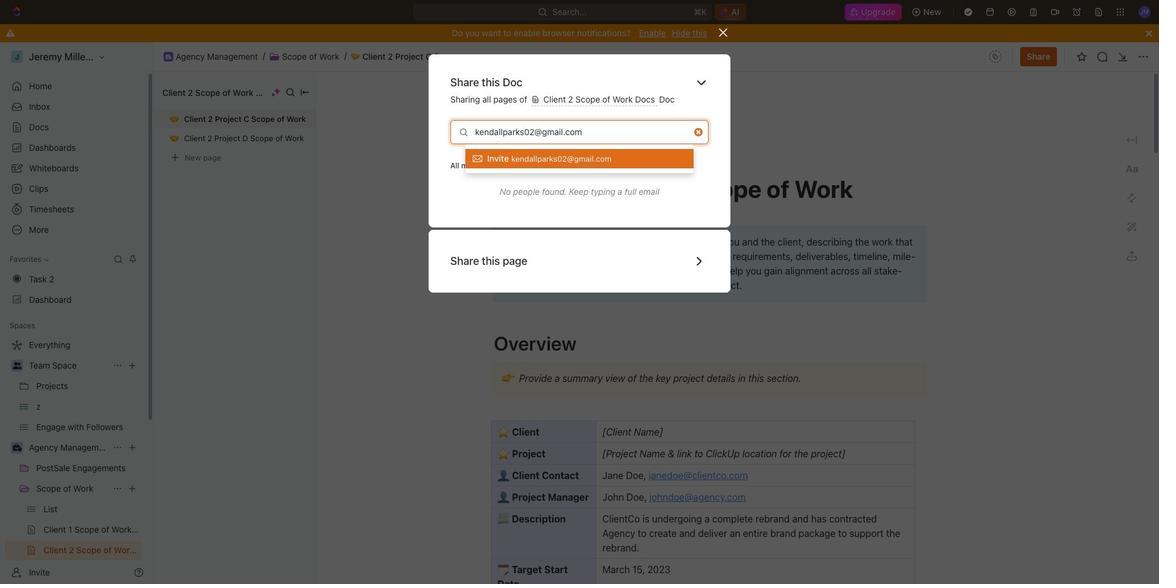 Task type: describe. For each thing, give the bounding box(es) containing it.
clear search image
[[694, 128, 703, 136]]

business time image
[[12, 444, 21, 452]]

user group image
[[12, 362, 21, 369]]



Task type: locate. For each thing, give the bounding box(es) containing it.
tree
[[5, 336, 142, 584]]

business time image
[[165, 54, 171, 59]]

sidebar navigation
[[0, 42, 154, 584]]

Invite by name or email text field
[[457, 123, 689, 141]]

tree inside the sidebar navigation
[[5, 336, 142, 584]]



Task type: vqa. For each thing, say whether or not it's contained in the screenshot.
the topmost business time icon
yes



